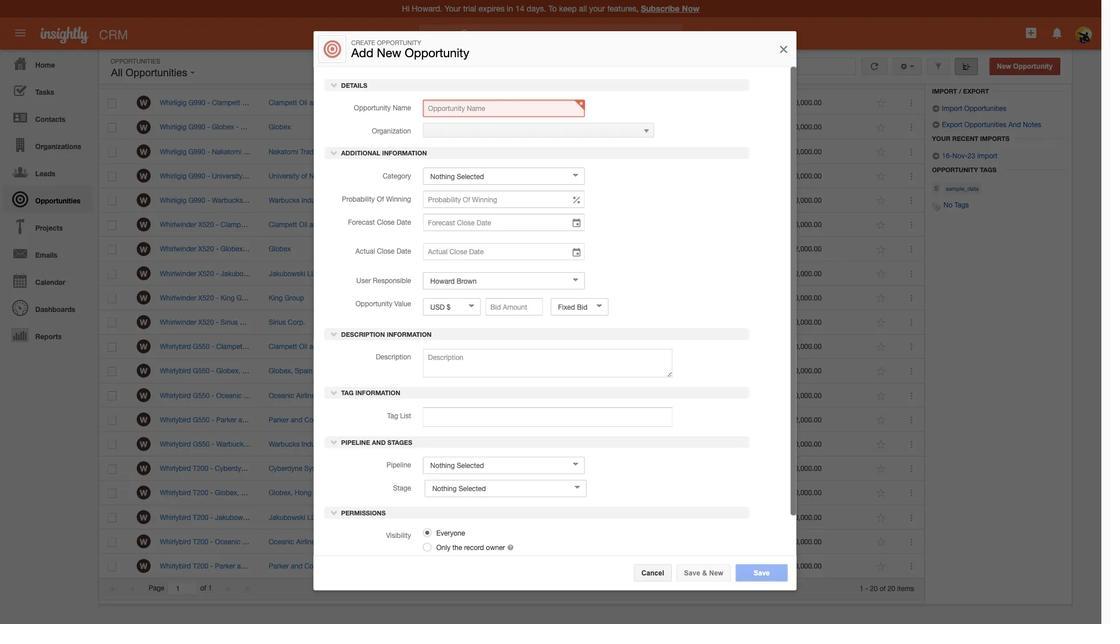 Task type: locate. For each thing, give the bounding box(es) containing it.
trading left wright
[[300, 147, 323, 156]]

whirligig
[[160, 99, 187, 107], [160, 123, 187, 131], [160, 147, 187, 156], [160, 172, 187, 180], [160, 196, 187, 204]]

3 whirlwinder from the top
[[160, 269, 196, 278]]

7 whirlybird from the top
[[160, 489, 191, 497]]

sirius corp. link
[[269, 318, 305, 326]]

flores
[[336, 221, 355, 229]]

usd
[[767, 99, 781, 107], [767, 123, 781, 131], [767, 147, 781, 156], [767, 172, 781, 180], [767, 196, 781, 204], [767, 221, 781, 229], [767, 245, 781, 253], [767, 269, 781, 278], [767, 294, 781, 302], [767, 318, 781, 326], [767, 343, 781, 351], [767, 367, 781, 375], [767, 391, 781, 400], [767, 416, 781, 424], [767, 440, 781, 448], [767, 465, 781, 473], [767, 489, 781, 497], [767, 514, 781, 522], [767, 538, 781, 546], [767, 562, 781, 570]]

None checkbox
[[108, 74, 116, 83], [108, 123, 117, 133], [108, 148, 117, 157], [108, 172, 117, 181], [108, 196, 117, 206], [108, 245, 117, 255], [108, 270, 117, 279], [108, 294, 117, 303], [108, 343, 117, 352], [108, 367, 117, 377], [108, 416, 117, 425], [108, 465, 117, 474], [108, 538, 117, 547], [108, 74, 116, 83], [108, 123, 117, 133], [108, 148, 117, 157], [108, 172, 117, 181], [108, 196, 117, 206], [108, 245, 117, 255], [108, 270, 117, 279], [108, 294, 117, 303], [108, 343, 117, 352], [108, 367, 117, 377], [108, 416, 117, 425], [108, 465, 117, 474], [108, 538, 117, 547]]

usd left the "$‎270,000.00"
[[767, 318, 781, 326]]

show sidebar image
[[963, 62, 971, 71]]

organizations
[[35, 142, 81, 150]]

row group containing w
[[99, 91, 925, 579]]

2 21- from the top
[[580, 489, 591, 497]]

opportunities
[[110, 57, 160, 65], [126, 67, 187, 79], [965, 104, 1007, 112], [965, 120, 1007, 128], [35, 197, 81, 205]]

w for whirlybird g550 - warbucks industries - roger mills
[[140, 440, 148, 449]]

usd $‎100,000.00 cell
[[758, 457, 867, 481]]

howard brown link for usd $‎480,000.00
[[658, 343, 704, 351]]

2 $‎300,000.00 from the top
[[783, 196, 822, 204]]

opportunities inside navigation
[[35, 197, 81, 205]]

1 $‎500,000.00 from the top
[[783, 269, 822, 278]]

16 w from the top
[[140, 464, 148, 474]]

1 horizontal spatial gas
[[323, 343, 336, 351]]

4 16-dec-23 from the top
[[580, 221, 613, 229]]

usd $‎180,000.00 cell
[[758, 115, 867, 140], [758, 359, 867, 384]]

usd inside 'cell'
[[767, 172, 781, 180]]

university up the whirligig g990 - warbucks industries - roger mills
[[212, 172, 243, 180]]

2 oceanic airlines from the top
[[269, 538, 319, 546]]

8 w link from the top
[[137, 267, 151, 281]]

whirlybird for whirlybird t200 - oceanic airlines - mark sakda
[[160, 538, 191, 546]]

mills up clampett oil and gas, uk link
[[302, 196, 317, 204]]

1 16-nov-23 from the top
[[580, 172, 613, 180]]

probability of winning
[[342, 195, 411, 203]]

gas down tina
[[271, 343, 283, 351]]

1 warbucks industries from the top
[[269, 196, 332, 204]]

howard brown for usd $‎450,000.00
[[658, 147, 704, 156]]

0 horizontal spatial group
[[237, 294, 256, 302]]

usd down search this list... text field
[[767, 99, 781, 107]]

23 for whirlybird g550 - warbucks industries - roger mills
[[606, 440, 613, 448]]

mills
[[302, 196, 317, 204], [307, 440, 321, 448]]

16- for whirlwinder x520 - jakubowski llc - jason castillo
[[580, 269, 591, 278]]

x520
[[198, 221, 214, 229], [198, 245, 214, 253], [198, 269, 214, 278], [198, 294, 214, 302], [198, 318, 214, 326]]

usd $‎300,000.00 cell down search this list... text field
[[758, 91, 867, 115]]

23 for whirlybird t200 - globex, hong kong - terry thomas
[[606, 489, 613, 497]]

1 horizontal spatial value
[[808, 75, 826, 83]]

9 usd from the top
[[767, 294, 781, 302]]

0 horizontal spatial opportunity value
[[355, 299, 411, 308]]

1 horizontal spatial university
[[269, 172, 299, 180]]

Description text field
[[423, 349, 673, 378]]

none radio inside add new opportunity dialog
[[423, 529, 431, 537]]

value
[[808, 75, 826, 83], [394, 299, 411, 308]]

oceanic airlines link
[[269, 391, 319, 400], [269, 538, 319, 546]]

0 vertical spatial $‎500,000.00
[[783, 269, 822, 278]]

Opportunity Name text field
[[423, 100, 585, 117]]

whirlwinder for whirlwinder x520 - clampett oil and gas, uk - nicholas flores
[[160, 221, 196, 229]]

8 howard brown from the top
[[658, 562, 704, 570]]

15- for usd $‎180,000.00
[[580, 123, 591, 131]]

2 spain from the left
[[295, 367, 313, 375]]

0 vertical spatial user
[[658, 75, 673, 83]]

all inside opportunities all opportunities
[[111, 67, 123, 79]]

follow image for whirligig g990 - warbucks industries - roger mills
[[876, 195, 887, 206]]

0 vertical spatial warbucks industries
[[269, 196, 332, 204]]

6 howard brown from the top
[[658, 440, 704, 448]]

1 horizontal spatial new
[[709, 569, 724, 577]]

usd $‎300,000.00 cell up $‎200,000.00
[[758, 188, 867, 213]]

usd up usd $‎450,000.00
[[767, 123, 781, 131]]

sakda up maria
[[289, 538, 309, 546]]

1 15- from the top
[[580, 123, 591, 131]]

16-dec-23 cell for clampett oil and gas, singapore
[[571, 91, 649, 115]]

list
[[400, 412, 411, 420]]

16- for whirligig g990 - nakatomi trading corp. - samantha wright
[[580, 147, 591, 156]]

1 oceanic airlines from the top
[[269, 391, 319, 400]]

w for whirlybird t200 - parker and company -maria nichols
[[140, 562, 148, 571]]

northumbria down wright
[[309, 172, 348, 180]]

0 vertical spatial albert
[[241, 123, 259, 131]]

w link for whirligig g990 - warbucks industries - roger mills
[[137, 193, 151, 207]]

lisa
[[289, 416, 301, 424]]

sirius down chris at the top
[[269, 318, 286, 326]]

export opportunities and notes
[[940, 120, 1042, 128]]

0 vertical spatial new
[[377, 46, 402, 60]]

warbucks industries link down paula
[[269, 196, 332, 204]]

1 1 from the left
[[208, 585, 212, 593]]

globex,
[[216, 367, 240, 375], [269, 367, 293, 375], [215, 489, 239, 497], [269, 489, 293, 497]]

x520 for globex
[[198, 245, 214, 253]]

0 horizontal spatial opportunity name
[[160, 75, 220, 83]]

1 16-nov-23 cell from the top
[[571, 164, 649, 188]]

1 vertical spatial information
[[387, 331, 431, 338]]

usd $‎180,000.00 cell up $‎190,000.00
[[758, 359, 867, 384]]

8 usd from the top
[[767, 269, 781, 278]]

contacts link
[[3, 104, 93, 131]]

clampett oil and gas corp.
[[269, 343, 355, 351]]

usd for whirlybird t200 - oceanic airlines - mark sakda
[[767, 538, 781, 546]]

None radio
[[423, 543, 431, 552]]

16-dec-23 for globex
[[580, 245, 613, 253]]

1 vertical spatial $‎500,000.00
[[783, 514, 822, 522]]

import for import / export
[[932, 87, 958, 95]]

usd for whirlybird g550 - globex, spain - katherine reyes
[[767, 367, 781, 375]]

12 follow image from the top
[[876, 415, 887, 426]]

tag
[[341, 389, 353, 397], [387, 412, 398, 420]]

w link
[[137, 96, 151, 110], [137, 120, 151, 134], [137, 145, 151, 158], [137, 169, 151, 183], [137, 193, 151, 207], [137, 218, 151, 232], [137, 242, 151, 256], [137, 267, 151, 281], [137, 291, 151, 305], [137, 315, 151, 329], [137, 340, 151, 354], [137, 364, 151, 378], [137, 389, 151, 403], [137, 413, 151, 427], [137, 437, 151, 451], [137, 462, 151, 476], [137, 486, 151, 500], [137, 511, 151, 525], [137, 535, 151, 549], [137, 559, 151, 573]]

w link for whirligig g990 - university of northumbria - paula oliver
[[137, 169, 151, 183]]

1 horizontal spatial systems
[[304, 465, 331, 473]]

usd $‎300,000.00 down usd $‎110,000.00
[[767, 196, 822, 204]]

19 w row from the top
[[99, 530, 925, 555]]

usd for whirlybird g550 - warbucks industries - roger mills
[[767, 440, 781, 448]]

10 whirlybird from the top
[[160, 562, 191, 570]]

cancel button
[[634, 565, 672, 582]]

0 vertical spatial opportunity name
[[160, 75, 220, 83]]

cancel
[[642, 569, 664, 577]]

1 16-dec-23 from the top
[[580, 99, 613, 107]]

15-nov-23
[[580, 123, 613, 131], [580, 294, 613, 302]]

2 dec- from the top
[[591, 147, 606, 156]]

w link for whirlwinder x520 - sirius corp. - tina martin
[[137, 315, 151, 329]]

close image
[[778, 42, 790, 56]]

usd left $‎200,000.00
[[767, 221, 781, 229]]

usd $‎380,000.00 cell
[[758, 286, 867, 310]]

None checkbox
[[108, 99, 117, 108], [108, 221, 117, 230], [108, 319, 117, 328], [108, 392, 117, 401], [108, 441, 117, 450], [108, 489, 117, 499], [108, 514, 117, 523], [108, 563, 117, 572], [108, 99, 117, 108], [108, 221, 117, 230], [108, 319, 117, 328], [108, 392, 117, 401], [108, 441, 117, 450], [108, 489, 117, 499], [108, 514, 117, 523], [108, 563, 117, 572]]

parker and company link down lane
[[269, 562, 335, 570]]

usd for whirlybird t200 - jakubowski llc - barbara lane
[[767, 514, 781, 522]]

2 parker and company link from the top
[[269, 562, 335, 570]]

cyberdyne down whirlybird g550 - warbucks industries - roger mills
[[215, 465, 249, 473]]

no tags link
[[944, 201, 969, 209]]

items
[[898, 585, 914, 593]]

sample_data link
[[944, 183, 982, 195]]

$‎110,000.00
[[783, 172, 822, 180]]

warbucks
[[212, 196, 243, 204], [269, 196, 300, 204], [216, 440, 247, 448], [269, 440, 300, 448]]

None text field
[[425, 410, 431, 424]]

x520 for clampett
[[198, 221, 214, 229]]

1 jakubowski llc link from the top
[[269, 269, 320, 278]]

warbucks industries for whirlybird g550 - warbucks industries - roger mills
[[269, 440, 332, 448]]

0 horizontal spatial user responsible
[[356, 276, 411, 284]]

0 vertical spatial 21-
[[580, 440, 591, 448]]

of down whirlybird t200 - parker and company -maria nichols
[[200, 585, 206, 593]]

singapore down details
[[339, 99, 371, 107]]

tina
[[264, 318, 277, 326]]

15-nov-23 cell for usd $‎180,000.00
[[571, 115, 649, 140]]

1 g990 from the top
[[189, 99, 205, 107]]

0 vertical spatial mark
[[273, 391, 289, 400]]

7 w row from the top
[[99, 237, 925, 262]]

notifications image
[[1051, 26, 1065, 40]]

usd up usd $‎380,000.00 at top right
[[767, 269, 781, 278]]

usd inside "cell"
[[767, 294, 781, 302]]

chris
[[263, 294, 279, 302]]

3 16-dec-23 from the top
[[580, 196, 613, 204]]

1 usd $‎500,000.00 cell from the top
[[758, 262, 867, 286]]

organization up 'whirligig g990 - clampett oil and gas, singapore - aaron lang' link
[[268, 75, 311, 83]]

whirlybird for whirlybird g550 - clampett oil and gas corp. - katherine warren
[[160, 343, 191, 351]]

2 warbucks industries link from the top
[[269, 440, 332, 448]]

23 for whirlwinder x520 - clampett oil and gas, uk - nicholas flores
[[606, 221, 613, 229]]

$‎300,000.00 for warbucks industries
[[783, 196, 822, 204]]

clampett down the whirligig g990 - warbucks industries - roger mills
[[221, 221, 249, 229]]

forecast down search all data.... 'text box'
[[580, 75, 609, 83]]

tag for tag list
[[387, 412, 398, 420]]

user inside add new opportunity dialog
[[356, 276, 371, 284]]

howard brown link for usd $‎430,000.00
[[658, 562, 704, 570]]

date for actual close date text box
[[396, 247, 411, 255]]

howard
[[658, 147, 682, 156], [658, 343, 682, 351], [658, 367, 682, 375], [658, 391, 682, 400], [658, 416, 682, 424], [658, 440, 682, 448], [658, 514, 682, 522], [658, 562, 682, 570]]

6 16-dec-23 cell from the top
[[571, 335, 649, 359]]

7 howard brown link from the top
[[658, 514, 704, 522]]

21-nov-23 cell for usd $‎150,000.00
[[571, 481, 649, 506]]

15-nov-23 cell
[[571, 115, 649, 140], [571, 286, 649, 310]]

of
[[244, 172, 251, 180], [301, 172, 307, 180], [200, 585, 206, 593], [880, 585, 886, 593]]

15 w from the top
[[140, 440, 148, 449]]

1 follow image from the top
[[876, 220, 887, 231]]

parker and company link for lisa
[[269, 416, 335, 424]]

0 horizontal spatial responsible
[[373, 276, 411, 284]]

1 vertical spatial opportunity name
[[354, 104, 411, 112]]

23-nov-23 cell
[[571, 384, 649, 408]]

0 horizontal spatial save
[[684, 569, 701, 577]]

0 horizontal spatial kong
[[260, 489, 276, 497]]

home
[[35, 61, 55, 69]]

forecast close date inside row
[[580, 75, 647, 83]]

row group
[[99, 91, 925, 579]]

opportunity value inside add new opportunity dialog
[[355, 299, 411, 308]]

1 vertical spatial 21-
[[580, 489, 591, 497]]

6 follow image from the top
[[876, 244, 887, 255]]

reyes
[[298, 367, 317, 375]]

bin
[[976, 74, 987, 81]]

16-nov-23 cell
[[571, 164, 649, 188], [571, 262, 649, 286], [571, 457, 649, 481]]

1 vertical spatial usd $‎180,000.00 cell
[[758, 359, 867, 384]]

w for whirligig g990 - university of northumbria - paula oliver
[[140, 171, 148, 181]]

23 for whirlybird g550 - clampett oil and gas corp. - katherine warren
[[606, 343, 613, 351]]

save
[[684, 569, 701, 577], [754, 569, 770, 577]]

1 vertical spatial 16-nov-23 cell
[[571, 262, 649, 286]]

0 vertical spatial mills
[[302, 196, 317, 204]]

usd for whirlwinder x520 - clampett oil and gas, uk - nicholas flores
[[767, 221, 781, 229]]

3 t200 from the top
[[193, 514, 208, 522]]

10 usd from the top
[[767, 318, 781, 326]]

2 jakubowski llc from the top
[[269, 514, 320, 522]]

0 horizontal spatial katherine
[[267, 367, 296, 375]]

roger down lisa
[[286, 440, 305, 448]]

usd for whirligig g990 - university of northumbria - paula oliver
[[767, 172, 781, 180]]

jakubowski llc link for barbara
[[269, 514, 320, 522]]

2 save from the left
[[754, 569, 770, 577]]

0 vertical spatial $‎300,000.00
[[783, 99, 822, 107]]

user
[[658, 75, 673, 83], [356, 276, 371, 284]]

w link for whirlwinder x520 - jakubowski llc - jason castillo
[[137, 267, 151, 281]]

16-dec-23 for nakatomi trading corp.
[[580, 147, 613, 156]]

0 horizontal spatial hong
[[241, 489, 258, 497]]

3 howard brown from the top
[[658, 367, 704, 375]]

1 horizontal spatial 20
[[888, 585, 896, 593]]

2 vertical spatial close
[[377, 247, 394, 255]]

1 horizontal spatial group
[[285, 294, 304, 302]]

11 w row from the top
[[99, 335, 925, 359]]

Actual Close Date text field
[[423, 243, 585, 260]]

1 parker and company from the top
[[269, 416, 335, 424]]

corp. up 'terry'
[[279, 465, 297, 473]]

21-nov-23 for usd $‎150,000.00
[[580, 489, 613, 497]]

1 vertical spatial warbucks industries
[[269, 440, 332, 448]]

x520 up "whirlwinder x520 - jakubowski llc - jason castillo"
[[198, 245, 214, 253]]

x520 down whirlwinder x520 - globex - albert lee
[[198, 269, 214, 278]]

parker and company link down reyes at the left of the page
[[269, 416, 335, 424]]

1 horizontal spatial name
[[393, 104, 411, 112]]

date field image for forecast close date
[[571, 217, 582, 229]]

airlines up whirlybird t200 - parker and company -maria nichols 'link'
[[243, 538, 265, 546]]

t200 up of 1
[[193, 562, 208, 570]]

jakubowski llc
[[269, 269, 320, 278], [269, 514, 320, 522]]

row containing opportunity name
[[99, 68, 924, 89]]

katherine left reyes at the left of the page
[[267, 367, 296, 375]]

21-
[[580, 440, 591, 448], [580, 489, 591, 497]]

usd left $‎430,000.00
[[767, 562, 781, 570]]

information for description
[[387, 331, 431, 338]]

emails
[[35, 251, 57, 259]]

usd $‎420,000.00 cell
[[758, 530, 867, 555]]

6 brown from the top
[[684, 440, 704, 448]]

chevron down image
[[330, 81, 338, 89], [330, 389, 338, 397], [330, 438, 338, 446]]

howard brown link for usd $‎322,000.00
[[658, 416, 704, 424]]

mark for whirlybird t200 - oceanic airlines - mark sakda
[[272, 538, 287, 546]]

14 usd from the top
[[767, 416, 781, 424]]

import left /
[[932, 87, 958, 95]]

1 dec- from the top
[[591, 99, 606, 107]]

usd $‎500,000.00
[[767, 269, 822, 278], [767, 514, 822, 522]]

close for forecast close date text field
[[377, 218, 394, 226]]

16- for whirlybird t200 - jakubowski llc - barbara lane
[[580, 514, 591, 522]]

warbucks industries link down lisa
[[269, 440, 332, 448]]

21-nov-23
[[580, 440, 613, 448], [580, 489, 613, 497]]

w link for whirlybird g550 - warbucks industries - roger mills
[[137, 437, 151, 451]]

export
[[963, 87, 989, 95], [942, 120, 963, 128]]

new inside create opportunity add new opportunity
[[377, 46, 402, 60]]

1 vertical spatial date
[[396, 218, 411, 226]]

date inside row
[[631, 75, 647, 83]]

howard for usd $‎322,000.00
[[658, 416, 682, 424]]

1 $‎180,000.00 from the top
[[783, 123, 822, 131]]

uk right nicholas at the top of the page
[[339, 221, 349, 229]]

projects link
[[3, 213, 93, 240]]

maria
[[286, 562, 303, 570]]

airlines down reyes at the left of the page
[[296, 391, 319, 400]]

jakubowski up whirlwinder x520 - king group - chris chen link
[[221, 269, 257, 278]]

whirligig for whirligig g990 - university of northumbria - paula oliver
[[160, 172, 187, 180]]

16 w link from the top
[[137, 462, 151, 476]]

1 vertical spatial usd $‎300,000.00 cell
[[758, 188, 867, 213]]

probability
[[342, 195, 375, 203]]

oceanic airlines up lisa
[[269, 391, 319, 400]]

w for whirlwinder x520 - king group - chris chen
[[140, 293, 148, 303]]

mark down globex, spain
[[273, 391, 289, 400]]

2 whirligig from the top
[[160, 123, 187, 131]]

w for whirlybird t200 - oceanic airlines - mark sakda
[[140, 537, 148, 547]]

1 vertical spatial usd $‎500,000.00
[[767, 514, 822, 522]]

11 follow image from the top
[[876, 366, 887, 377]]

usd $‎500,000.00 down usd $‎150,000.00
[[767, 514, 822, 522]]

21-nov-23 cell for usd $‎120,000.00
[[571, 432, 649, 457]]

1 vertical spatial value
[[394, 299, 411, 308]]

1 horizontal spatial singapore
[[339, 99, 371, 107]]

1 x520 from the top
[[198, 221, 214, 229]]

forecast inside add new opportunity dialog
[[348, 218, 375, 226]]

usd for whirlwinder x520 - king group - chris chen
[[767, 294, 781, 302]]

row
[[99, 68, 924, 89]]

0 horizontal spatial value
[[394, 299, 411, 308]]

1 vertical spatial opportunity value
[[355, 299, 411, 308]]

$‎322,000.00
[[783, 416, 822, 424]]

5 follow image from the top
[[876, 537, 887, 548]]

katherine left "warren"
[[309, 343, 338, 351]]

usd left $‎110,000.00
[[767, 172, 781, 180]]

follow image for whirlybird t200 - jakubowski llc - barbara lane
[[876, 513, 887, 524]]

23 inside cell
[[606, 391, 613, 400]]

new opportunity link
[[990, 58, 1061, 75]]

usd $‎500,000.00 for 16-nov-23
[[767, 269, 822, 278]]

whirlwinder x520 - jakubowski llc - jason castillo
[[160, 269, 322, 278]]

follow image for whirligig g990 - clampett oil and gas, singapore - aaron lang
[[876, 98, 887, 109]]

paula
[[298, 172, 315, 180]]

oceanic airlines link up maria
[[269, 538, 319, 546]]

6 w link from the top
[[137, 218, 151, 232]]

0 vertical spatial parker and company link
[[269, 416, 335, 424]]

1 vertical spatial 15-nov-23 cell
[[571, 286, 649, 310]]

import up the tags
[[978, 152, 998, 160]]

w link for whirlybird t200 - globex, hong kong - terry thomas
[[137, 486, 151, 500]]

category
[[383, 172, 411, 180]]

pipeline down create opportunity add new opportunity
[[377, 75, 403, 83]]

20 w link from the top
[[137, 559, 151, 573]]

0 horizontal spatial cyberdyne
[[215, 465, 249, 473]]

usd inside "cell"
[[767, 343, 781, 351]]

0 horizontal spatial export
[[942, 120, 963, 128]]

6 w row from the top
[[99, 213, 925, 237]]

emails link
[[3, 240, 93, 267]]

usd $‎270,000.00 cell
[[758, 310, 867, 335]]

2 vertical spatial pipeline
[[386, 461, 411, 469]]

howard brown for usd $‎500,000.00
[[658, 514, 704, 522]]

1 vertical spatial and
[[372, 439, 386, 446]]

t200
[[193, 465, 208, 473], [193, 489, 208, 497], [193, 514, 208, 522], [193, 538, 208, 546], [193, 562, 208, 570]]

description up "warren"
[[341, 331, 385, 338]]

w for whirlybird g550 - oceanic airlines - mark sakda
[[140, 391, 148, 401]]

whirlybird t200 - cyberdyne systems corp. - nicole gomez
[[160, 465, 347, 473]]

19 w link from the top
[[137, 535, 151, 549]]

16-nov-23 for usd $‎500,000.00
[[580, 269, 613, 278]]

1 horizontal spatial sirius
[[269, 318, 286, 326]]

3 usd from the top
[[767, 147, 781, 156]]

11 w from the top
[[140, 342, 148, 352]]

$‎300,000.00
[[783, 99, 822, 107], [783, 196, 822, 204]]

0 horizontal spatial spain
[[242, 367, 260, 375]]

castillo
[[299, 269, 322, 278]]

1 vertical spatial usd $‎300,000.00
[[767, 196, 822, 204]]

howard brown for usd $‎480,000.00
[[658, 343, 704, 351]]

4 follow image from the top
[[876, 171, 887, 182]]

7 howard brown from the top
[[658, 514, 704, 522]]

21-nov-23 cell
[[571, 432, 649, 457], [571, 481, 649, 506]]

1 vertical spatial warbucks industries link
[[269, 440, 332, 448]]

15 usd from the top
[[767, 440, 781, 448]]

$‎200,000.00
[[783, 221, 822, 229]]

usd $‎500,000.00 cell
[[758, 262, 867, 286], [758, 506, 867, 530]]

usd $‎300,000.00 for clampett oil and gas, singapore
[[767, 99, 822, 107]]

3 16-nov-23 from the top
[[580, 465, 613, 473]]

whirlybird for whirlybird g550 - globex, spain - katherine reyes
[[160, 367, 191, 375]]

0 vertical spatial roger
[[282, 196, 301, 204]]

0 vertical spatial usd $‎180,000.00
[[767, 123, 822, 131]]

Search all data.... text field
[[455, 24, 682, 45]]

0 horizontal spatial name
[[201, 75, 220, 83]]

jakubowski
[[221, 269, 257, 278], [269, 269, 306, 278], [215, 514, 252, 522], [269, 514, 306, 522]]

1 vertical spatial close
[[377, 218, 394, 226]]

description for description information
[[341, 331, 385, 338]]

chevron down image right lane
[[330, 509, 338, 517]]

14 w link from the top
[[137, 413, 151, 427]]

1 save from the left
[[684, 569, 701, 577]]

1 vertical spatial 16-nov-23
[[580, 269, 613, 278]]

0 horizontal spatial singapore
[[283, 99, 314, 107]]

7 howard from the top
[[658, 514, 682, 522]]

save left &
[[684, 569, 701, 577]]

albert for whirligig g990 - globex - albert lee globex
[[241, 123, 259, 131]]

4 w from the top
[[140, 171, 148, 181]]

0 vertical spatial opportunity value
[[766, 75, 826, 83]]

1 vertical spatial date field image
[[571, 247, 582, 258]]

0 horizontal spatial sirius
[[221, 318, 238, 326]]

1 gas from the left
[[271, 343, 283, 351]]

13 follow image from the top
[[876, 439, 887, 450]]

1 horizontal spatial uk
[[339, 221, 349, 229]]

follow image for whirlybird g550 - parker and company - lisa parker
[[876, 415, 887, 426]]

0 horizontal spatial 20
[[870, 585, 878, 593]]

4 brown from the top
[[684, 391, 704, 400]]

gas
[[271, 343, 283, 351], [323, 343, 336, 351]]

chevron down image up oliver
[[330, 149, 338, 157]]

1 horizontal spatial organization
[[372, 127, 411, 135]]

1 vertical spatial usd $‎500,000.00 cell
[[758, 506, 867, 530]]

northumbria
[[252, 172, 291, 180], [309, 172, 348, 180]]

whirligig for whirligig g990 - clampett oil and gas, singapore - aaron lang
[[160, 99, 187, 107]]

7 follow image from the top
[[876, 269, 887, 280]]

None radio
[[423, 529, 431, 537]]

and inside add new opportunity dialog
[[372, 439, 386, 446]]

all inside all link
[[431, 30, 440, 39]]

g990 for warbucks
[[189, 196, 205, 204]]

1 usd $‎180,000.00 cell from the top
[[758, 115, 867, 140]]

corp. up oliver
[[325, 147, 343, 156]]

usd $‎180,000.00 down usd $‎480,000.00
[[767, 367, 822, 375]]

t200 for parker
[[193, 562, 208, 570]]

usd $‎500,000.00 cell up $‎380,000.00
[[758, 262, 867, 286]]

opportunity name inside add new opportunity dialog
[[354, 104, 411, 112]]

16-dec-23 cell
[[571, 91, 649, 115], [571, 140, 649, 164], [571, 188, 649, 213], [571, 213, 649, 237], [571, 237, 649, 262], [571, 335, 649, 359], [571, 506, 649, 530]]

1 vertical spatial $‎180,000.00
[[783, 367, 822, 375]]

oceanic airlines
[[269, 391, 319, 400], [269, 538, 319, 546]]

w for whirlybird g550 - clampett oil and gas corp. - katherine warren
[[140, 342, 148, 352]]

2 16-nov-23 from the top
[[580, 269, 613, 278]]

0 horizontal spatial king
[[221, 294, 235, 302]]

actual close date
[[355, 247, 411, 255]]

x520 for sirius
[[198, 318, 214, 326]]

$‎180,000.00 down $‎480,000.00
[[783, 367, 822, 375]]

description
[[341, 331, 385, 338], [376, 353, 411, 361]]

usd for whirligig g990 - nakatomi trading corp. - samantha wright
[[767, 147, 781, 156]]

usd $‎180,000.00
[[767, 123, 822, 131], [767, 367, 822, 375]]

howard brown for usd $‎322,000.00
[[658, 416, 704, 424]]

value inside add new opportunity dialog
[[394, 299, 411, 308]]

responsible inside add new opportunity dialog
[[373, 276, 411, 284]]

opportunity name
[[160, 75, 220, 83], [354, 104, 411, 112]]

new
[[377, 46, 402, 60], [997, 62, 1012, 70], [709, 569, 724, 577]]

jakubowski llc link up the chen
[[269, 269, 320, 278]]

w for whirlybird t200 - jakubowski llc - barbara lane
[[140, 513, 148, 523]]

chevron down image up aaron
[[330, 81, 338, 89]]

g990 for nakatomi
[[189, 147, 205, 156]]

2 21-nov-23 from the top
[[580, 489, 613, 497]]

2 x520 from the top
[[198, 245, 214, 253]]

2 follow image from the top
[[876, 391, 887, 402]]

whirlybird g550 - warbucks industries - roger mills
[[160, 440, 321, 448]]

group left chris at the top
[[237, 294, 256, 302]]

6 w from the top
[[140, 220, 148, 230]]

hong down whirlybird t200 - cyberdyne systems corp. - nicole gomez at bottom left
[[241, 489, 258, 497]]

6 16-dec-23 from the top
[[580, 343, 613, 351]]

opportunity name down details
[[354, 104, 411, 112]]

usd $‎120,000.00 cell
[[758, 432, 867, 457]]

king up tina
[[269, 294, 283, 302]]

cell
[[649, 91, 758, 115], [649, 115, 758, 140], [649, 164, 758, 188], [649, 188, 758, 213], [649, 213, 758, 237], [649, 237, 758, 262], [649, 262, 758, 286], [649, 286, 758, 310], [571, 310, 649, 335], [649, 310, 758, 335], [571, 359, 649, 384], [571, 408, 649, 432], [649, 457, 758, 481], [649, 481, 758, 506], [571, 530, 649, 555], [649, 530, 758, 555], [369, 555, 571, 579], [571, 555, 649, 579]]

industries up nicole
[[302, 440, 332, 448]]

of left oliver
[[301, 172, 307, 180]]

subscribe
[[641, 4, 680, 13]]

1 vertical spatial parker and company
[[269, 562, 335, 570]]

g550 down whirlybird g550 - oceanic airlines - mark sakda
[[193, 416, 210, 424]]

sakda
[[291, 391, 310, 400], [289, 538, 309, 546]]

mills for whirlybird g550 - warbucks industries - roger mills
[[307, 440, 321, 448]]

w row
[[99, 91, 925, 115], [99, 115, 925, 140], [99, 140, 925, 164], [99, 164, 925, 188], [99, 188, 925, 213], [99, 213, 925, 237], [99, 237, 925, 262], [99, 262, 925, 286], [99, 286, 925, 310], [99, 310, 925, 335], [99, 335, 925, 359], [99, 359, 925, 384], [99, 384, 925, 408], [99, 408, 925, 432], [99, 432, 925, 457], [99, 457, 925, 481], [99, 481, 925, 506], [99, 506, 925, 530], [99, 530, 925, 555], [99, 555, 925, 579]]

spain
[[242, 367, 260, 375], [295, 367, 313, 375]]

1 vertical spatial new
[[997, 62, 1012, 70]]

brown for usd $‎120,000.00
[[684, 440, 704, 448]]

albert
[[241, 123, 259, 131], [249, 245, 268, 253]]

0 vertical spatial globex link
[[269, 123, 291, 131]]

globex link down 'whirligig g990 - clampett oil and gas, singapore - aaron lang' link
[[269, 123, 291, 131]]

18 w link from the top
[[137, 511, 151, 525]]

0 horizontal spatial new
[[377, 46, 402, 60]]

Probability Of Winning text field
[[423, 191, 585, 208]]

0 vertical spatial 21-nov-23
[[580, 440, 613, 448]]

$‎180,000.00 for globex, spain
[[783, 367, 822, 375]]

0 vertical spatial jakubowski llc link
[[269, 269, 320, 278]]

opportunity value down close image
[[766, 75, 826, 83]]

1 horizontal spatial all
[[431, 30, 440, 39]]

3 whirligig from the top
[[160, 147, 187, 156]]

whirlybird g550 - oceanic airlines - mark sakda link
[[160, 391, 316, 400]]

$‎420,000.00
[[783, 538, 822, 546]]

usd $‎300,000.00 down search this list... text field
[[767, 99, 822, 107]]

and left "notes" at the right
[[1009, 120, 1021, 128]]

howard for usd $‎500,000.00
[[658, 514, 682, 522]]

and down globex, spain link
[[291, 416, 303, 424]]

save button
[[736, 565, 788, 582]]

usd for whirlwinder x520 - sirius corp. - tina martin
[[767, 318, 781, 326]]

whirlwinder x520 - clampett oil and gas, uk - nicholas flores link
[[160, 221, 361, 229]]

date for forecast close date text field
[[396, 218, 411, 226]]

date field image
[[571, 217, 582, 229], [571, 247, 582, 258]]

sakda for whirlybird t200 - oceanic airlines - mark sakda
[[289, 538, 309, 546]]

$‎380,000.00
[[783, 294, 822, 302]]

follow image
[[876, 220, 887, 231], [876, 391, 887, 402], [876, 464, 887, 475], [876, 488, 887, 499], [876, 537, 887, 548]]

usd left $‎450,000.00 in the top of the page
[[767, 147, 781, 156]]

whirlwinder x520 - king group - chris chen link
[[160, 294, 303, 302]]

opportunity tags
[[932, 166, 997, 174]]

lee for whirligig g990 - globex - albert lee globex
[[261, 123, 272, 131]]

1 horizontal spatial cyberdyne
[[269, 465, 302, 473]]

1 horizontal spatial export
[[963, 87, 989, 95]]

whirlwinder x520 - jakubowski llc - jason castillo link
[[160, 269, 328, 278]]

chevron down image
[[330, 149, 338, 157], [330, 330, 338, 338], [330, 509, 338, 517]]

usd left $‎322,000.00
[[767, 416, 781, 424]]

globex up jason
[[269, 245, 291, 253]]

user responsible inside add new opportunity dialog
[[356, 276, 411, 284]]

20
[[870, 585, 878, 593], [888, 585, 896, 593]]

date
[[631, 75, 647, 83], [396, 218, 411, 226], [396, 247, 411, 255]]

2 w link from the top
[[137, 120, 151, 134]]

warbucks industries down lisa
[[269, 440, 332, 448]]

t200 up whirlybird t200 - jakubowski llc - barbara lane
[[193, 489, 208, 497]]

0 vertical spatial organization
[[268, 75, 311, 83]]

dec- for clampett oil and gas, uk
[[591, 221, 606, 229]]

navigation
[[0, 50, 93, 349]]

1 vertical spatial 21-nov-23
[[580, 489, 613, 497]]

usd $‎322,000.00 cell
[[758, 408, 867, 432]]

follow image
[[876, 98, 887, 109], [876, 122, 887, 133], [876, 147, 887, 158], [876, 171, 887, 182], [876, 195, 887, 206], [876, 244, 887, 255], [876, 269, 887, 280], [876, 293, 887, 304], [876, 317, 887, 328], [876, 342, 887, 353], [876, 366, 887, 377], [876, 415, 887, 426], [876, 439, 887, 450], [876, 513, 887, 524], [876, 562, 887, 573]]

howard for usd $‎180,000.00
[[658, 367, 682, 375]]

1 vertical spatial 15-
[[580, 294, 591, 302]]

$‎300,000.00 up $‎200,000.00
[[783, 196, 822, 204]]

whirligig g990 - warbucks industries - roger mills link
[[160, 196, 322, 204]]

0 vertical spatial user responsible
[[658, 75, 716, 83]]

16-nov-23 import link
[[932, 152, 998, 160]]

1 horizontal spatial hong
[[295, 489, 312, 497]]

oceanic down whirlybird g550 - globex, spain - katherine reyes
[[216, 391, 242, 400]]

tag information
[[339, 389, 400, 397]]

1 vertical spatial user responsible
[[356, 276, 411, 284]]

1 vertical spatial albert
[[249, 245, 268, 253]]

jakubowski llc link for jason
[[269, 269, 320, 278]]

1 parker and company link from the top
[[269, 416, 335, 424]]

0 vertical spatial name
[[201, 75, 220, 83]]

2 vertical spatial 16-nov-23
[[580, 465, 613, 473]]

usd $‎500,000.00 up usd $‎380,000.00 at top right
[[767, 269, 822, 278]]

2 usd $‎500,000.00 from the top
[[767, 514, 822, 522]]

only the record owner
[[436, 544, 507, 552]]

brown
[[684, 147, 704, 156], [684, 343, 704, 351], [684, 367, 704, 375], [684, 391, 704, 400], [684, 416, 704, 424], [684, 440, 704, 448], [684, 514, 704, 522], [684, 562, 704, 570]]

whirlybird g550 - clampett oil and gas corp. - katherine warren
[[160, 343, 362, 351]]

usd $‎180,000.00 cell up $‎450,000.00 in the top of the page
[[758, 115, 867, 140]]

usd $‎300,000.00 cell
[[758, 91, 867, 115], [758, 188, 867, 213]]

1 16-dec-23 cell from the top
[[571, 91, 649, 115]]

17 w link from the top
[[137, 486, 151, 500]]

2 parker and company from the top
[[269, 562, 335, 570]]

howard brown link
[[658, 147, 704, 156], [658, 343, 704, 351], [658, 367, 704, 375], [658, 391, 704, 400], [658, 416, 704, 424], [658, 440, 704, 448], [658, 514, 704, 522], [658, 562, 704, 570]]

1 vertical spatial description
[[376, 353, 411, 361]]

1 vertical spatial 21-nov-23 cell
[[571, 481, 649, 506]]

1 vertical spatial parker and company link
[[269, 562, 335, 570]]

11 w link from the top
[[137, 340, 151, 354]]

0 horizontal spatial forecast close date
[[348, 218, 411, 226]]

g550 down whirlybird g550 - globex, spain - katherine reyes
[[193, 391, 210, 400]]

$‎430,000.00
[[783, 562, 822, 570]]

0 horizontal spatial uk
[[291, 221, 301, 229]]

1 vertical spatial oceanic airlines
[[269, 538, 319, 546]]

1 vertical spatial export
[[942, 120, 963, 128]]

systems up thomas
[[304, 465, 331, 473]]

1 21-nov-23 from the top
[[580, 440, 613, 448]]

0 vertical spatial lee
[[261, 123, 272, 131]]

usd for whirlybird t200 - parker and company -maria nichols
[[767, 562, 781, 570]]

0 horizontal spatial all
[[111, 67, 123, 79]]

0 vertical spatial and
[[1009, 120, 1021, 128]]

usd $‎190,000.00 cell
[[758, 384, 867, 408]]

0 vertical spatial usd $‎500,000.00 cell
[[758, 262, 867, 286]]

w for whirligig g990 - nakatomi trading corp. - samantha wright
[[140, 147, 148, 156]]



Task type: vqa. For each thing, say whether or not it's contained in the screenshot.


Task type: describe. For each thing, give the bounding box(es) containing it.
corp. left tina
[[240, 318, 257, 326]]

1 nakatomi from the left
[[212, 147, 242, 156]]

1 group from the left
[[237, 294, 256, 302]]

whirligig g990 - clampett oil and gas, singapore - aaron lang
[[160, 99, 356, 107]]

add
[[351, 46, 374, 60]]

16-dec-23 cell for nakatomi trading corp.
[[571, 140, 649, 164]]

whirlwinder x520 - clampett oil and gas, uk - nicholas flores
[[160, 221, 355, 229]]

16-dec-23 for warbucks industries
[[580, 196, 613, 204]]

21-nov-23 for usd $‎120,000.00
[[580, 440, 613, 448]]

15-nov-23 for usd $‎180,000.00
[[580, 123, 613, 131]]

your recent imports
[[932, 135, 1010, 142]]

1 vertical spatial pipeline
[[341, 439, 370, 446]]

create opportunity add new opportunity
[[351, 39, 469, 60]]

and left "flores"
[[309, 221, 321, 229]]

howard brown for usd $‎120,000.00
[[658, 440, 704, 448]]

oil left aaron
[[299, 99, 307, 107]]

usd $‎200,000.00
[[767, 221, 822, 229]]

2 vertical spatial import
[[978, 152, 998, 160]]

nov- for usd $‎380,000.00
[[591, 294, 606, 302]]

dashboards link
[[3, 294, 93, 322]]

parker right lisa
[[303, 416, 323, 424]]

whirlybird t200 - jakubowski llc - barbara lane link
[[160, 514, 321, 522]]

usd for whirligig g990 - warbucks industries - roger mills
[[767, 196, 781, 204]]

globex, up 'barbara'
[[269, 489, 293, 497]]

calendar link
[[3, 267, 93, 294]]

and down whirligig g990 - warbucks industries - roger mills link
[[261, 221, 273, 229]]

usd $‎430,000.00 cell
[[758, 555, 867, 579]]

usd $‎300,000.00 for warbucks industries
[[767, 196, 822, 204]]

king group
[[269, 294, 304, 302]]

whirligig g990 - nakatomi trading corp. - samantha wright link
[[160, 147, 352, 156]]

jason
[[279, 269, 297, 278]]

globex down 'whirligig g990 - clampett oil and gas, singapore - aaron lang' link
[[269, 123, 291, 131]]

save & new button
[[677, 565, 731, 582]]

chevron down image for visibility
[[330, 509, 338, 517]]

15 w row from the top
[[99, 432, 925, 457]]

usd $‎190,000.00
[[767, 391, 822, 400]]

of
[[377, 195, 384, 203]]

16 w row from the top
[[99, 457, 925, 481]]

follow image for usd $‎150,000.00
[[876, 488, 887, 499]]

whirlybird t200 - globex, hong kong - terry thomas
[[160, 489, 325, 497]]

follow image for whirlybird t200 - parker and company -maria nichols
[[876, 562, 887, 573]]

nov- for usd $‎150,000.00
[[591, 489, 606, 497]]

notes
[[1023, 120, 1042, 128]]

company left lisa
[[252, 416, 282, 424]]

recent
[[953, 135, 979, 142]]

2 kong from the left
[[314, 489, 330, 497]]

$‎332,000.00
[[783, 245, 822, 253]]

percent field image
[[571, 194, 582, 206]]

additional information
[[339, 149, 427, 157]]

2 w row from the top
[[99, 115, 925, 140]]

0 vertical spatial forecast
[[580, 75, 609, 83]]

14 w row from the top
[[99, 408, 925, 432]]

opportunity value inside row
[[766, 75, 826, 83]]

w link for whirligig g990 - nakatomi trading corp. - samantha wright
[[137, 145, 151, 158]]

airlines down lane
[[296, 538, 319, 546]]

additional
[[341, 149, 380, 157]]

howard brown link for usd $‎450,000.00
[[658, 147, 704, 156]]

warbucks down lisa
[[269, 440, 300, 448]]

visibility
[[386, 531, 411, 540]]

whirlybird t200 - parker and company -maria nichols link
[[160, 562, 334, 570]]

sample_data
[[946, 185, 979, 192]]

calendar
[[35, 278, 65, 286]]

oil down whirligig g990 - warbucks industries - roger mills link
[[251, 221, 259, 229]]

value inside row
[[808, 75, 826, 83]]

this record will only be visible to its creator and administrators. image
[[507, 544, 514, 552]]

clampett left nicholas at the top of the page
[[269, 221, 297, 229]]

whirligig for whirligig g990 - warbucks industries - roger mills
[[160, 196, 187, 204]]

usd $‎332,000.00 cell
[[758, 237, 867, 262]]

usd $‎430,000.00
[[767, 562, 822, 570]]

none radio inside add new opportunity dialog
[[423, 543, 431, 552]]

organization inside add new opportunity dialog
[[372, 127, 411, 135]]

name inside add new opportunity dialog
[[393, 104, 411, 112]]

no tags
[[944, 201, 969, 209]]

1 trading from the left
[[244, 147, 266, 156]]

company right maria
[[305, 562, 335, 570]]

whirligig g990 - university of northumbria - paula oliver link
[[160, 172, 341, 180]]

2 king from the left
[[269, 294, 283, 302]]

jakubowski up whirlybird t200 - oceanic airlines - mark sakda
[[215, 514, 252, 522]]

oil left "flores"
[[299, 221, 307, 229]]

2 hong from the left
[[295, 489, 312, 497]]

$‎500,000.00 for 16-dec-23
[[783, 514, 822, 522]]

add new opportunity dialog
[[314, 31, 797, 591]]

and down tina
[[257, 343, 269, 351]]

usd $‎270,000.00
[[767, 318, 822, 326]]

w link for whirlwinder x520 - globex - albert lee
[[137, 242, 151, 256]]

whirlybird for whirlybird t200 - globex, hong kong - terry thomas
[[160, 489, 191, 497]]

navigation containing home
[[0, 50, 93, 349]]

dec- for clampett oil and gas corp.
[[591, 343, 606, 351]]

g550 for oceanic
[[193, 391, 210, 400]]

save & new
[[684, 569, 724, 577]]

import / export
[[932, 87, 989, 95]]

5 w row from the top
[[99, 188, 925, 213]]

recycle bin link
[[932, 73, 993, 83]]

20 w row from the top
[[99, 555, 925, 579]]

date field image for actual close date
[[571, 247, 582, 258]]

your
[[932, 135, 951, 142]]

projects
[[35, 224, 63, 232]]

2 cyberdyne from the left
[[269, 465, 302, 473]]

x520 for king
[[198, 294, 214, 302]]

opportunity name inside row
[[160, 75, 220, 83]]

howard brown for usd $‎180,000.00
[[658, 367, 704, 375]]

globex, up whirlybird t200 - jakubowski llc - barbara lane
[[215, 489, 239, 497]]

dec- for nakatomi trading corp.
[[591, 147, 606, 156]]

1 sirius from the left
[[221, 318, 238, 326]]

globex, hong kong link
[[269, 489, 330, 497]]

2 1 from the left
[[860, 585, 864, 593]]

usd $‎480,000.00 cell
[[758, 335, 867, 359]]

llc down thomas
[[307, 514, 320, 522]]

2 chevron down image from the top
[[330, 389, 338, 397]]

tag for tag information
[[341, 389, 353, 397]]

13 w row from the top
[[99, 384, 925, 408]]

organizations link
[[3, 131, 93, 158]]

cyberdyne systems corp. link
[[269, 465, 350, 473]]

17 w row from the top
[[99, 481, 925, 506]]

create
[[351, 39, 375, 46]]

globex, up whirlybird g550 - oceanic airlines - mark sakda
[[216, 367, 240, 375]]

all opportunities button
[[108, 64, 198, 82]]

0 vertical spatial responsible
[[675, 75, 716, 83]]

forecast close date inside add new opportunity dialog
[[348, 218, 411, 226]]

oil up reyes at the left of the page
[[299, 343, 307, 351]]

2 usd from the top
[[767, 123, 781, 131]]

2 nakatomi from the left
[[269, 147, 298, 156]]

globex, left reyes at the left of the page
[[269, 367, 293, 375]]

oil up whirligig g990 - globex - albert lee globex
[[242, 99, 251, 107]]

1 vertical spatial katherine
[[267, 367, 296, 375]]

parker down whirlybird g550 - oceanic airlines - mark sakda
[[216, 416, 237, 424]]

albert for whirlwinder x520 - globex - albert lee
[[249, 245, 268, 253]]

oceanic down globex, spain
[[269, 391, 294, 400]]

follow image for usd $‎190,000.00
[[876, 391, 887, 402]]

w link for whirlwinder x520 - clampett oil and gas, uk - nicholas flores
[[137, 218, 151, 232]]

nov- for usd $‎500,000.00
[[591, 269, 606, 278]]

16- for whirligig g990 - clampett oil and gas, singapore - aaron lang
[[580, 99, 591, 107]]

1 singapore from the left
[[283, 99, 314, 107]]

reports link
[[3, 322, 93, 349]]

llc left 'barbara'
[[254, 514, 266, 522]]

2 trading from the left
[[300, 147, 323, 156]]

usd $‎150,000.00 cell
[[758, 481, 867, 506]]

1 uk from the left
[[291, 221, 301, 229]]

whirlybird g550 - globex, spain - katherine reyes link
[[160, 367, 323, 375]]

usd $‎380,000.00
[[767, 294, 822, 302]]

whirlybird g550 - clampett oil and gas corp. - katherine warren link
[[160, 343, 368, 351]]

18 w row from the top
[[99, 506, 925, 530]]

dec- for jakubowski llc
[[591, 514, 606, 522]]

chevron down image for description
[[330, 330, 338, 338]]

whirlybird t200 - cyberdyne systems corp. - nicole gomez link
[[160, 465, 353, 473]]

whirligig g990 - university of northumbria - paula oliver
[[160, 172, 335, 180]]

of down whirligig g990 - nakatomi trading corp. - samantha wright at the top
[[244, 172, 251, 180]]

2 systems from the left
[[304, 465, 331, 473]]

whirlybird for whirlybird g550 - oceanic airlines - mark sakda
[[160, 391, 191, 400]]

company left maria
[[251, 562, 281, 570]]

oceanic airlines for whirlybird t200 - oceanic airlines - mark sakda
[[269, 538, 319, 546]]

w for whirlwinder x520 - clampett oil and gas, uk - nicholas flores
[[140, 220, 148, 230]]

16- for whirlwinder x520 - clampett oil and gas, uk - nicholas flores
[[580, 221, 591, 229]]

follow image for whirligig g990 - nakatomi trading corp. - samantha wright
[[876, 147, 887, 158]]

everyone
[[434, 529, 465, 537]]

clampett up whirligig g990 - globex - albert lee globex
[[212, 99, 240, 107]]

samantha
[[292, 147, 324, 156]]

9 w row from the top
[[99, 286, 925, 310]]

16-nov-23 for usd $‎110,000.00
[[580, 172, 613, 180]]

2 group from the left
[[285, 294, 304, 302]]

4 w row from the top
[[99, 164, 925, 188]]

airlines up whirlybird g550 - parker and company - lisa parker link
[[244, 391, 266, 400]]

12 w row from the top
[[99, 359, 925, 384]]

w for whirlwinder x520 - sirius corp. - tina martin
[[140, 318, 148, 327]]

corp. up globex, spain
[[285, 343, 302, 351]]

usd $‎110,000.00
[[767, 172, 822, 180]]

page
[[149, 585, 165, 593]]

follow image for whirlybird g550 - clampett oil and gas corp. - katherine warren
[[876, 342, 887, 353]]

jakubowski down 'terry'
[[269, 514, 306, 522]]

whirlybird g550 - oceanic airlines - mark sakda
[[160, 391, 310, 400]]

1 university from the left
[[212, 172, 243, 180]]

Forecast Close Date text field
[[423, 214, 585, 231]]

company right lisa
[[305, 416, 335, 424]]

stage
[[393, 484, 411, 492]]

import for import opportunities
[[942, 104, 963, 112]]

1 horizontal spatial user responsible
[[658, 75, 716, 83]]

opportunities link
[[3, 186, 93, 213]]

16-dec-23 for clampett oil and gas, singapore
[[580, 99, 613, 107]]

globex up whirligig g990 - nakatomi trading corp. - samantha wright at the top
[[212, 123, 234, 131]]

usd $‎180,000.00 for globex
[[767, 123, 822, 131]]

and up whirlybird g550 - warbucks industries - roger mills link
[[238, 416, 250, 424]]

parker and company link for maria
[[269, 562, 335, 570]]

w link for whirlybird g550 - oceanic airlines - mark sakda
[[137, 389, 151, 403]]

1 hong from the left
[[241, 489, 258, 497]]

new inside button
[[709, 569, 724, 577]]

globex link for whirlwinder x520 - globex - albert lee
[[269, 245, 291, 253]]

0 vertical spatial katherine
[[309, 343, 338, 351]]

dec- for globex
[[591, 245, 606, 253]]

1 20 from the left
[[870, 585, 878, 593]]

globex up "whirlwinder x520 - jakubowski llc - jason castillo"
[[221, 245, 243, 253]]

information for tag list
[[355, 389, 400, 397]]

brown for usd $‎480,000.00
[[684, 343, 704, 351]]

1 kong from the left
[[260, 489, 276, 497]]

$‎270,000.00
[[783, 318, 822, 326]]

corp. down the chen
[[288, 318, 305, 326]]

usd for whirlwinder x520 - jakubowski llc - jason castillo
[[767, 269, 781, 278]]

clampett down sirius corp. link
[[269, 343, 297, 351]]

warbucks down whirligig g990 - university of northumbria - paula oliver
[[212, 196, 243, 204]]

jakubowski up king group
[[269, 269, 306, 278]]

and up whirligig g990 - globex - albert lee globex
[[253, 99, 264, 107]]

2 gas from the left
[[323, 343, 336, 351]]

brown for usd $‎190,000.00
[[684, 391, 704, 400]]

$‎100,000.00
[[783, 465, 822, 473]]

1 northumbria from the left
[[252, 172, 291, 180]]

2 singapore from the left
[[339, 99, 371, 107]]

whirlwinder x520 - sirius corp. - tina martin link
[[160, 318, 304, 326]]

warbucks industries link for whirlybird g550 - warbucks industries - roger mills
[[269, 440, 332, 448]]

jakubowski llc for barbara
[[269, 514, 320, 522]]

follow image for whirlwinder x520 - jakubowski llc - jason castillo
[[876, 269, 887, 280]]

follow image for whirlybird g550 - warbucks industries - roger mills
[[876, 439, 887, 450]]

1 chevron down image from the top
[[330, 149, 338, 157]]

llc right jason
[[307, 269, 320, 278]]

sirius corp.
[[269, 318, 305, 326]]

warbucks industries link for whirligig g990 - warbucks industries - roger mills
[[269, 196, 332, 204]]

Bid Amount text field
[[485, 298, 543, 316]]

and up reyes at the left of the page
[[309, 343, 321, 351]]

clampett oil and gas, uk link
[[269, 221, 349, 229]]

whirlwinder x520 - globex - albert lee link
[[160, 245, 287, 253]]

usd $‎100,000.00
[[767, 465, 822, 473]]

16-dec-23 for jakubowski llc
[[580, 514, 613, 522]]

$‎190,000.00
[[783, 391, 822, 400]]

2 uk from the left
[[339, 221, 349, 229]]

clampett down whirlwinder x520 - sirius corp. - tina martin
[[216, 343, 245, 351]]

parker left nichols
[[269, 562, 289, 570]]

leads link
[[3, 158, 93, 186]]

globex, spain link
[[269, 367, 313, 375]]

whirligig g990 - warbucks industries - roger mills
[[160, 196, 317, 204]]

refresh list image
[[869, 62, 880, 70]]

industries up 'whirlwinder x520 - clampett oil and gas, uk - nicholas flores' link
[[245, 196, 275, 204]]

2 horizontal spatial new
[[997, 62, 1012, 70]]

lane
[[300, 514, 315, 522]]

subscribe now link
[[641, 4, 700, 13]]

and left nichols
[[291, 562, 303, 570]]

23 for whirligig g990 - university of northumbria - paula oliver
[[606, 172, 613, 180]]

permissions
[[339, 509, 386, 517]]

pipeline inside row
[[377, 75, 403, 83]]

corp. down description information
[[337, 343, 355, 351]]

industries up whirlybird t200 - cyberdyne systems corp. - nicole gomez link
[[249, 440, 280, 448]]

1 king from the left
[[221, 294, 235, 302]]

of left items on the bottom of page
[[880, 585, 886, 593]]

nicholas
[[307, 221, 334, 229]]

roger for whirligig g990 - warbucks industries - roger mills
[[282, 196, 301, 204]]

no
[[944, 201, 953, 209]]

w for whirlybird g550 - parker and company - lisa parker
[[140, 415, 148, 425]]

warbucks down paula
[[269, 196, 300, 204]]

16-nov-23 import
[[940, 152, 998, 160]]

usd for whirlybird g550 - parker and company - lisa parker
[[767, 416, 781, 424]]

industries up nicholas at the top of the page
[[302, 196, 332, 204]]

follow image for whirligig g990 - university of northumbria - paula oliver
[[876, 171, 887, 182]]

g550 for parker
[[193, 416, 210, 424]]

$‎150,000.00
[[783, 489, 822, 497]]

2 sirius from the left
[[269, 318, 286, 326]]

t200 for oceanic
[[193, 538, 208, 546]]

Search this list... text field
[[726, 58, 856, 75]]

all link
[[419, 25, 454, 45]]

corp. left the samantha at top
[[268, 147, 286, 156]]

2 northumbria from the left
[[309, 172, 348, 180]]

howard brown for usd $‎190,000.00
[[658, 391, 704, 400]]

&
[[702, 569, 707, 577]]

oceanic down whirlybird t200 - jakubowski llc - barbara lane
[[215, 538, 241, 546]]

usd $‎110,000.00 cell
[[758, 164, 867, 188]]

8 w row from the top
[[99, 262, 925, 286]]

leads
[[35, 169, 55, 178]]

parker down whirlybird t200 - oceanic airlines - mark sakda
[[215, 562, 235, 570]]

description for description
[[376, 353, 411, 361]]

whirligig g990 - clampett oil and gas, singapore - aaron lang link
[[160, 99, 362, 107]]

details
[[339, 81, 367, 89]]

thomas
[[300, 489, 325, 497]]

3 w row from the top
[[99, 140, 925, 164]]

1 spain from the left
[[242, 367, 260, 375]]

king group link
[[269, 294, 304, 302]]

description information
[[339, 331, 431, 338]]

0 horizontal spatial organization
[[268, 75, 311, 83]]

whirlybird t200 - parker and company -maria nichols
[[160, 562, 328, 570]]

1 w row from the top
[[99, 91, 925, 115]]

23 for whirlwinder x520 - jakubowski llc - jason castillo
[[606, 269, 613, 278]]

howard brown link for usd $‎190,000.00
[[658, 391, 704, 400]]

oil up whirlybird g550 - globex, spain - katherine reyes link
[[247, 343, 255, 351]]

name inside row
[[201, 75, 220, 83]]

actual
[[355, 247, 375, 255]]

corp. right nicole
[[333, 465, 350, 473]]

recycle
[[944, 74, 974, 81]]

1 systems from the left
[[251, 465, 277, 473]]

usd $‎200,000.00 cell
[[758, 213, 867, 237]]

2 20 from the left
[[888, 585, 896, 593]]

whirligig g990 - globex - albert lee globex
[[160, 123, 291, 131]]

jakubowski llc for jason
[[269, 269, 320, 278]]

warbucks down the whirlybird g550 - parker and company - lisa parker
[[216, 440, 247, 448]]

parker and company for maria
[[269, 562, 335, 570]]

and down whirlybird t200 - oceanic airlines - mark sakda link
[[237, 562, 249, 570]]

g550 for clampett
[[193, 343, 210, 351]]

0 vertical spatial information
[[382, 149, 427, 157]]

2 follow image from the top
[[876, 122, 887, 133]]

whirlwinder x520 - globex - albert lee
[[160, 245, 281, 253]]

usd $‎480,000.00
[[767, 343, 822, 351]]

2 university from the left
[[269, 172, 299, 180]]

s
[[935, 185, 939, 192]]

whirlybird t200 - jakubowski llc - barbara lane
[[160, 514, 315, 522]]

llc left jason
[[259, 269, 272, 278]]

parker up whirlybird g550 - warbucks industries - roger mills link
[[269, 416, 289, 424]]

howard brown for usd $‎430,000.00
[[658, 562, 704, 570]]

usd $‎450,000.00 cell
[[758, 140, 867, 164]]

1 cyberdyne from the left
[[215, 465, 249, 473]]

10 w row from the top
[[99, 310, 925, 335]]

clampett left aaron
[[269, 99, 297, 107]]

whirlwinder x520 - king group - chris chen
[[160, 294, 297, 302]]

0 vertical spatial close
[[611, 75, 629, 83]]

w link for whirlybird t200 - cyberdyne systems corp. - nicole gomez
[[137, 462, 151, 476]]

and left the lang
[[309, 99, 321, 107]]

whirlwinder for whirlwinder x520 - sirius corp. - tina martin
[[160, 318, 196, 326]]

oceanic down 'barbara'
[[269, 538, 294, 546]]



